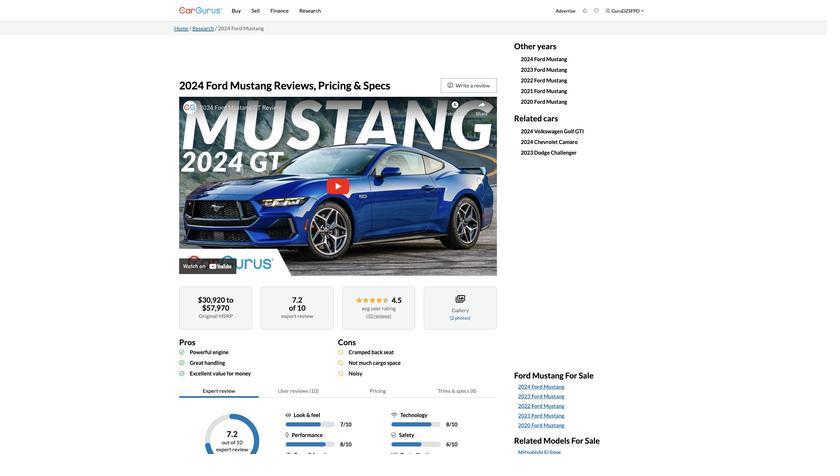 Task type: vqa. For each thing, say whether or not it's contained in the screenshot.


Task type: describe. For each thing, give the bounding box(es) containing it.
dodge
[[534, 149, 550, 156]]

reviews
[[290, 387, 308, 394]]

reviews,
[[274, 79, 316, 92]]

advertise link
[[553, 1, 579, 20]]

gallery (2 photos)
[[450, 307, 471, 320]]

$30,920
[[198, 295, 225, 304]]

advertise
[[556, 8, 576, 13]]

ban image
[[338, 371, 344, 376]]

back
[[372, 349, 383, 355]]

2020 inside 2024 ford mustang 2023 ford mustang 2022 ford mustang 2021 ford mustang 2020 ford mustang
[[518, 422, 531, 429]]

2023 ford mustang link for years
[[521, 66, 567, 73]]

noisy
[[349, 370, 363, 376]]

open notifications image
[[583, 8, 587, 13]]

out
[[222, 439, 230, 445]]

sale for related models for sale
[[585, 436, 600, 445]]

rating
[[382, 305, 396, 311]]

cargurus logo homepage link image
[[179, 1, 223, 20]]

performance
[[292, 432, 323, 438]]

gurudzsfpd
[[612, 8, 640, 13]]

camaro
[[559, 139, 578, 145]]

research inside research popup button
[[299, 7, 321, 14]]

expert review tab
[[179, 384, 259, 398]]

related models for sale
[[514, 436, 600, 445]]

10 inside 7.2 of 10 expert review
[[297, 303, 306, 312]]

gurudzsfpd button
[[603, 1, 648, 20]]

original
[[199, 313, 218, 319]]

check circle image for powerful engine
[[179, 349, 185, 355]]

expert inside 7.2 of 10 expert review
[[281, 313, 297, 319]]

0 vertical spatial 2022
[[521, 77, 533, 83]]

saved cars image
[[594, 8, 599, 13]]

finance button
[[265, 0, 294, 21]]

2024 volkswagen golf gti
[[521, 128, 584, 134]]

7.2 for 10
[[292, 295, 302, 304]]

look & feel
[[294, 412, 320, 418]]

2024 chevrolet camaro
[[521, 139, 578, 145]]

msrp
[[219, 313, 233, 319]]

gurudzsfpd menu item
[[603, 1, 648, 20]]

specs
[[457, 387, 470, 394]]

expert inside tab
[[203, 387, 218, 394]]

7
[[340, 421, 344, 427]]

/ for technology
[[450, 421, 452, 427]]

write
[[456, 82, 470, 88]]

shield check image
[[391, 432, 397, 438]]

2024 volkswagen golf gti link
[[521, 128, 584, 134]]

wifi image
[[391, 412, 398, 418]]

trims & specs (8) tab
[[418, 384, 497, 398]]

of inside 7.2 out of 10 expert review
[[231, 439, 235, 445]]

8 / 10 for technology
[[446, 421, 458, 427]]

powerful
[[190, 349, 212, 355]]

$30,920 to $57,970 original msrp
[[198, 295, 234, 319]]

not
[[349, 359, 358, 366]]

(8)
[[471, 387, 477, 394]]

/ for performance
[[344, 441, 346, 447]]

powerful engine
[[190, 349, 229, 355]]

related for related cars
[[514, 113, 542, 123]]

trims
[[438, 387, 451, 394]]

2022 ford mustang link for years
[[521, 77, 567, 83]]

menu bar containing buy
[[223, 0, 553, 21]]

2020 ford mustang link for years
[[521, 98, 567, 105]]

0 vertical spatial 2020
[[521, 98, 533, 105]]

a
[[471, 82, 473, 88]]

value
[[213, 370, 226, 376]]

2021 inside 2024 ford mustang 2023 ford mustang 2022 ford mustang 2021 ford mustang 2020 ford mustang
[[518, 413, 531, 419]]

reviews)
[[374, 313, 391, 319]]

space
[[387, 359, 401, 366]]

2024 for 2024 ford mustang reviews, pricing & specs
[[179, 79, 204, 92]]

safety
[[399, 432, 414, 438]]

(2
[[450, 315, 454, 320]]

other
[[514, 41, 536, 51]]

(10
[[367, 313, 373, 319]]

models
[[544, 436, 570, 445]]

2020 ford mustang
[[521, 98, 567, 105]]

great handling
[[190, 359, 225, 366]]

8 for technology
[[446, 421, 450, 427]]

gallery
[[452, 307, 469, 313]]

2024 ford mustang link for years
[[521, 56, 567, 62]]

2023 for 2023 ford mustang
[[521, 66, 533, 73]]

10 for look & feel
[[346, 421, 352, 427]]

eye image
[[285, 412, 291, 418]]

photos)
[[455, 315, 471, 320]]

user
[[371, 305, 381, 311]]

sell
[[252, 7, 260, 14]]

$57,970
[[202, 303, 229, 312]]

2024 ford mustang 2023 ford mustang 2022 ford mustang 2021 ford mustang 2020 ford mustang
[[518, 384, 565, 429]]

7.2 out of 10 expert review
[[216, 429, 248, 452]]

buy button
[[227, 0, 246, 21]]

home
[[174, 25, 188, 31]]

sell button
[[246, 0, 265, 21]]

other years
[[514, 41, 557, 51]]

2024 chevrolet camaro link
[[521, 139, 578, 145]]

7 / 10
[[340, 421, 352, 427]]

user reviews (10)
[[278, 387, 319, 394]]

2024 for 2024 ford mustang
[[521, 56, 533, 62]]

2024 ford mustang link for mustang
[[518, 383, 642, 391]]

much
[[359, 359, 372, 366]]

related cars
[[514, 113, 558, 123]]

money
[[235, 370, 251, 376]]

for for mustang
[[565, 370, 578, 380]]

2024 inside 2024 ford mustang 2023 ford mustang 2022 ford mustang 2021 ford mustang 2020 ford mustang
[[518, 384, 531, 390]]

8 / 10 for performance
[[340, 441, 352, 447]]

golf
[[564, 128, 574, 134]]

4.5
[[392, 296, 402, 305]]

sale for ford mustang for sale
[[579, 370, 594, 380]]

not much cargo space
[[349, 359, 401, 366]]

specs
[[363, 79, 391, 92]]

2020 ford mustang link up models on the right of page
[[518, 422, 565, 430]]

2023 ford mustang link for mustang
[[518, 393, 642, 401]]

& for trims & specs (8)
[[452, 387, 456, 394]]

of inside 7.2 of 10 expert review
[[289, 303, 296, 312]]

review inside write a review button
[[474, 82, 490, 88]]

cars
[[544, 113, 558, 123]]

0 horizontal spatial research
[[192, 25, 214, 31]]

cramped
[[349, 349, 371, 355]]



Task type: locate. For each thing, give the bounding box(es) containing it.
chevron down image
[[641, 9, 645, 12]]

1 related from the top
[[514, 113, 542, 123]]

ford mustang for sale
[[514, 370, 594, 380]]

review inside 7.2 out of 10 expert review
[[232, 446, 248, 452]]

1 vertical spatial ban image
[[338, 360, 344, 365]]

for
[[227, 370, 234, 376]]

user
[[278, 387, 289, 394]]

2020
[[521, 98, 533, 105], [518, 422, 531, 429]]

check circle image up check circle image
[[179, 349, 185, 355]]

1 vertical spatial check circle image
[[179, 371, 185, 376]]

finance
[[271, 7, 289, 14]]

2020 ford mustang link
[[521, 98, 567, 105], [518, 422, 642, 430], [518, 422, 565, 430]]

8 / 10
[[446, 421, 458, 427], [340, 441, 352, 447]]

0 vertical spatial 2021
[[521, 88, 533, 94]]

mustang
[[243, 25, 264, 31], [547, 56, 567, 62], [547, 66, 567, 73], [547, 77, 567, 83], [230, 79, 272, 92], [547, 88, 567, 94], [547, 98, 567, 105], [533, 370, 564, 380], [544, 384, 565, 390], [544, 393, 565, 400], [544, 403, 565, 409], [544, 413, 565, 419], [544, 422, 565, 429]]

(10)
[[309, 387, 319, 394]]

2024
[[218, 25, 230, 31], [521, 56, 533, 62], [179, 79, 204, 92], [521, 128, 533, 134], [521, 139, 533, 145], [518, 384, 531, 390]]

handling
[[205, 359, 225, 366]]

(10 reviews) link
[[367, 313, 391, 319]]

research down the cargurus logo homepage link
[[192, 25, 214, 31]]

1 vertical spatial 8 / 10
[[340, 441, 352, 447]]

years
[[538, 41, 557, 51]]

menu
[[553, 1, 648, 20]]

8 / 10 down 7 / 10
[[340, 441, 352, 447]]

money bill wave image
[[391, 452, 398, 454]]

1 vertical spatial 2023
[[521, 149, 533, 156]]

buy
[[232, 7, 241, 14]]

related
[[514, 113, 542, 123], [514, 436, 542, 445]]

pricing
[[318, 79, 352, 92], [370, 387, 386, 394]]

1 vertical spatial related
[[514, 436, 542, 445]]

menu containing advertise
[[553, 1, 648, 20]]

&
[[354, 79, 361, 92], [452, 387, 456, 394], [307, 412, 310, 418]]

trims & specs (8)
[[438, 387, 477, 394]]

1 horizontal spatial of
[[289, 303, 296, 312]]

/
[[189, 25, 191, 31], [215, 25, 217, 31], [344, 421, 346, 427], [450, 421, 452, 427], [344, 441, 346, 447], [450, 441, 452, 447]]

balance scale image
[[285, 452, 292, 454]]

sale
[[579, 370, 594, 380], [585, 436, 600, 445]]

8 down 7
[[340, 441, 344, 447]]

7.2 inside 7.2 out of 10 expert review
[[227, 429, 238, 439]]

1 check circle image from the top
[[179, 349, 185, 355]]

2024 ford mustang
[[521, 56, 567, 62]]

feel
[[311, 412, 320, 418]]

excellent value for money
[[190, 370, 251, 376]]

0 vertical spatial check circle image
[[179, 349, 185, 355]]

cargurus logo homepage link link
[[179, 1, 223, 20]]

1 vertical spatial pricing
[[370, 387, 386, 394]]

related left models on the right of page
[[514, 436, 542, 445]]

2024 ford mustang reviews, pricing & specs
[[179, 79, 391, 92]]

of
[[289, 303, 296, 312], [231, 439, 235, 445]]

1 vertical spatial sale
[[585, 436, 600, 445]]

check circle image down check circle image
[[179, 371, 185, 376]]

2023 for 2023 dodge challenger
[[521, 149, 533, 156]]

menu bar
[[223, 0, 553, 21]]

related for related models for sale
[[514, 436, 542, 445]]

ban image
[[338, 349, 344, 355], [338, 360, 344, 365]]

home link
[[174, 25, 188, 31]]

2 vertical spatial 2023
[[518, 393, 531, 400]]

0 vertical spatial ban image
[[338, 349, 344, 355]]

0 vertical spatial research
[[299, 7, 321, 14]]

1 horizontal spatial &
[[354, 79, 361, 92]]

technology
[[401, 412, 428, 418]]

2021 ford mustang
[[521, 88, 567, 94]]

2021 ford mustang link for years
[[521, 88, 567, 94]]

ban image up ban icon
[[338, 360, 344, 365]]

tab list containing expert review
[[179, 384, 497, 398]]

& inside tab
[[452, 387, 456, 394]]

2 vertical spatial &
[[307, 412, 310, 418]]

0 vertical spatial expert
[[281, 313, 297, 319]]

cons
[[338, 337, 356, 347]]

2 vertical spatial expert
[[216, 446, 231, 452]]

2020 ford mustang link up related models for sale
[[518, 422, 642, 430]]

1 vertical spatial 2020
[[518, 422, 531, 429]]

0 vertical spatial &
[[354, 79, 361, 92]]

1 vertical spatial for
[[572, 436, 584, 445]]

for for models
[[572, 436, 584, 445]]

2024 for 2024 chevrolet camaro
[[521, 139, 533, 145]]

7.2 for of
[[227, 429, 238, 439]]

10
[[297, 303, 306, 312], [346, 421, 352, 427], [452, 421, 458, 427], [237, 439, 243, 445], [346, 441, 352, 447], [452, 441, 458, 447]]

8 for performance
[[340, 441, 344, 447]]

ban image for cramped back seat
[[338, 349, 344, 355]]

0 vertical spatial 7.2
[[292, 295, 302, 304]]

0 vertical spatial 2023
[[521, 66, 533, 73]]

2022 inside 2024 ford mustang 2023 ford mustang 2022 ford mustang 2021 ford mustang 2020 ford mustang
[[518, 403, 531, 409]]

chevrolet
[[534, 139, 558, 145]]

check circle image
[[179, 360, 185, 365]]

engine
[[213, 349, 229, 355]]

cargo
[[373, 359, 386, 366]]

review
[[474, 82, 490, 88], [298, 313, 313, 319], [219, 387, 235, 394], [232, 446, 248, 452]]

volkswagen
[[534, 128, 563, 134]]

ban image down cons
[[338, 349, 344, 355]]

2023 dodge challenger
[[521, 149, 577, 156]]

0 vertical spatial pricing
[[318, 79, 352, 92]]

0 vertical spatial of
[[289, 303, 296, 312]]

0 horizontal spatial 8 / 10
[[340, 441, 352, 447]]

write a review
[[456, 82, 490, 88]]

bolt image
[[285, 432, 289, 438]]

2022 ford mustang link for mustang
[[518, 402, 642, 410]]

1 horizontal spatial 8
[[446, 421, 450, 427]]

expert review
[[203, 387, 235, 394]]

research
[[299, 7, 321, 14], [192, 25, 214, 31]]

0 vertical spatial related
[[514, 113, 542, 123]]

10 for safety
[[452, 441, 458, 447]]

review inside 7.2 of 10 expert review
[[298, 313, 313, 319]]

2020 ford mustang link for mustang
[[518, 422, 642, 430]]

& for look & feel
[[307, 412, 310, 418]]

pricing inside 'tab'
[[370, 387, 386, 394]]

2 check circle image from the top
[[179, 371, 185, 376]]

1 vertical spatial 2022
[[518, 403, 531, 409]]

1 vertical spatial research
[[192, 25, 214, 31]]

to
[[227, 295, 234, 304]]

2023 dodge challenger link
[[521, 149, 577, 156]]

expert
[[281, 313, 297, 319], [203, 387, 218, 394], [216, 446, 231, 452]]

2022
[[521, 77, 533, 83], [518, 403, 531, 409]]

research button
[[294, 0, 326, 21]]

0 horizontal spatial &
[[307, 412, 310, 418]]

ford
[[231, 25, 242, 31], [534, 56, 546, 62], [534, 66, 546, 73], [534, 77, 546, 83], [206, 79, 228, 92], [534, 88, 546, 94], [534, 98, 546, 105], [514, 370, 531, 380], [532, 384, 543, 390], [532, 393, 543, 400], [532, 403, 543, 409], [532, 413, 543, 419], [532, 422, 543, 429]]

expert inside 7.2 out of 10 expert review
[[216, 446, 231, 452]]

2020 ford mustang link down '2021 ford mustang'
[[521, 98, 567, 105]]

1 horizontal spatial pricing
[[370, 387, 386, 394]]

10 for technology
[[452, 421, 458, 427]]

research link
[[192, 25, 214, 31]]

1 vertical spatial expert
[[203, 387, 218, 394]]

0 vertical spatial for
[[565, 370, 578, 380]]

cramped back seat
[[349, 349, 394, 355]]

6 / 10
[[446, 441, 458, 447]]

2 horizontal spatial &
[[452, 387, 456, 394]]

8 / 10 up 6 / 10
[[446, 421, 458, 427]]

research right finance
[[299, 7, 321, 14]]

tab list
[[179, 384, 497, 398]]

2023 ford mustang
[[521, 66, 567, 73]]

0 horizontal spatial 8
[[340, 441, 344, 447]]

10 inside 7.2 out of 10 expert review
[[237, 439, 243, 445]]

/ for safety
[[450, 441, 452, 447]]

1 vertical spatial of
[[231, 439, 235, 445]]

user reviews (10) tab
[[259, 384, 338, 398]]

avg
[[362, 305, 370, 311]]

7.2 of 10 expert review
[[281, 295, 313, 319]]

/ for look & feel
[[344, 421, 346, 427]]

2023 inside 2024 ford mustang 2023 ford mustang 2022 ford mustang 2021 ford mustang 2020 ford mustang
[[518, 393, 531, 400]]

0 vertical spatial 8 / 10
[[446, 421, 458, 427]]

home / research / 2024 ford mustang
[[174, 25, 264, 31]]

2022 ford mustang
[[521, 77, 567, 83]]

1 ban image from the top
[[338, 349, 344, 355]]

write a review button
[[441, 78, 497, 93]]

7.2 inside 7.2 of 10 expert review
[[292, 295, 302, 304]]

1 vertical spatial 7.2
[[227, 429, 238, 439]]

check circle image for excellent value for money
[[179, 371, 185, 376]]

user icon image
[[606, 8, 611, 13]]

2 related from the top
[[514, 436, 542, 445]]

0 horizontal spatial pricing
[[318, 79, 352, 92]]

look
[[294, 412, 306, 418]]

check circle image
[[179, 349, 185, 355], [179, 371, 185, 376]]

ban image for not much cargo space
[[338, 360, 344, 365]]

0 vertical spatial 8
[[446, 421, 450, 427]]

0 vertical spatial sale
[[579, 370, 594, 380]]

gti
[[576, 128, 584, 134]]

10 for performance
[[346, 441, 352, 447]]

2024 for 2024 volkswagen golf gti
[[521, 128, 533, 134]]

excellent
[[190, 370, 212, 376]]

great
[[190, 359, 204, 366]]

1 horizontal spatial 8 / 10
[[446, 421, 458, 427]]

images image
[[456, 295, 465, 303]]

pros
[[179, 337, 196, 347]]

2 ban image from the top
[[338, 360, 344, 365]]

related left "cars"
[[514, 113, 542, 123]]

1 vertical spatial 2021
[[518, 413, 531, 419]]

1 horizontal spatial 7.2
[[292, 295, 302, 304]]

0 horizontal spatial 7.2
[[227, 429, 238, 439]]

comment alt edit image
[[448, 83, 453, 88]]

pricing tab
[[338, 384, 418, 398]]

0 horizontal spatial of
[[231, 439, 235, 445]]

2021 ford mustang link for mustang
[[518, 412, 642, 420]]

2021
[[521, 88, 533, 94], [518, 413, 531, 419]]

challenger
[[551, 149, 577, 156]]

1 horizontal spatial research
[[299, 7, 321, 14]]

avg user rating (10 reviews)
[[362, 305, 396, 319]]

1 vertical spatial &
[[452, 387, 456, 394]]

review inside expert review tab
[[219, 387, 235, 394]]

8 up 6
[[446, 421, 450, 427]]

1 vertical spatial 8
[[340, 441, 344, 447]]



